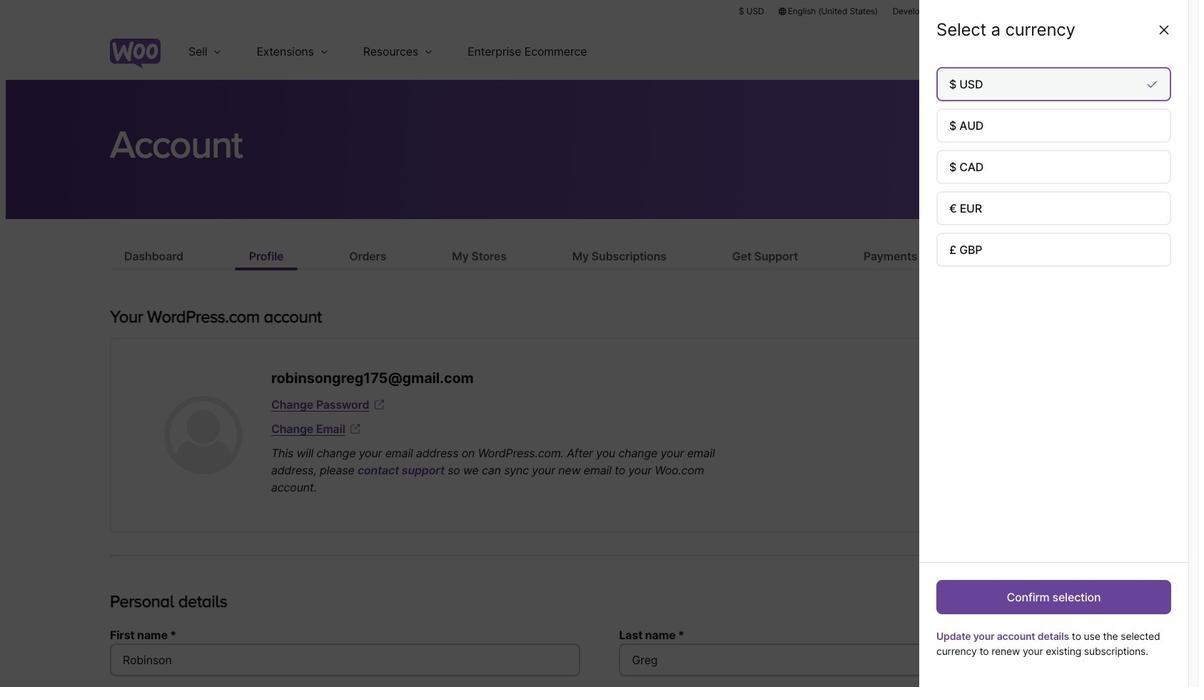 Task type: describe. For each thing, give the bounding box(es) containing it.
0 vertical spatial external link image
[[372, 398, 387, 412]]

service navigation menu element
[[1005, 28, 1090, 75]]

open account menu image
[[1067, 40, 1090, 63]]

search image
[[1031, 40, 1053, 63]]

gravatar image image
[[164, 396, 243, 475]]



Task type: vqa. For each thing, say whether or not it's contained in the screenshot.
THE OPEN ACCOUNT MENU IMAGE
yes



Task type: locate. For each thing, give the bounding box(es) containing it.
0 horizontal spatial external link image
[[348, 422, 363, 436]]

external link image
[[372, 398, 387, 412], [348, 422, 363, 436]]

1 horizontal spatial external link image
[[372, 398, 387, 412]]

close selector image
[[1158, 23, 1172, 37]]

1 vertical spatial external link image
[[348, 422, 363, 436]]

None text field
[[110, 644, 580, 677], [620, 644, 1090, 677], [110, 644, 580, 677], [620, 644, 1090, 677]]



